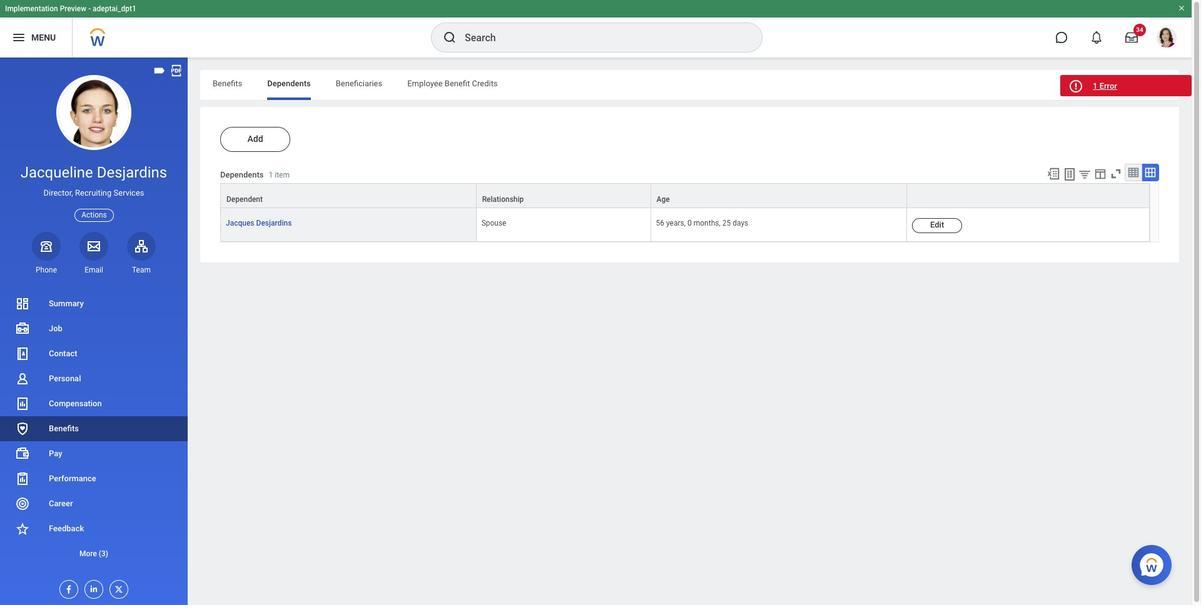 Task type: describe. For each thing, give the bounding box(es) containing it.
performance image
[[15, 472, 30, 487]]

feedback link
[[0, 517, 188, 542]]

inbox large image
[[1125, 31, 1138, 44]]

navigation pane region
[[0, 58, 188, 606]]

director,
[[43, 188, 73, 198]]

age
[[657, 195, 670, 204]]

add
[[247, 134, 263, 144]]

compensation image
[[15, 397, 30, 412]]

export to worksheets image
[[1062, 167, 1077, 182]]

spouse
[[481, 219, 506, 228]]

tag image
[[153, 64, 166, 78]]

email
[[85, 266, 103, 275]]

view team image
[[134, 239, 149, 254]]

benefits inside list
[[49, 424, 79, 434]]

jacques desjardins link
[[226, 216, 292, 228]]

x image
[[110, 581, 124, 595]]

click to view/edit grid preferences image
[[1094, 167, 1107, 181]]

item
[[275, 171, 290, 180]]

years,
[[666, 219, 686, 228]]

34
[[1136, 26, 1143, 33]]

-
[[88, 4, 91, 13]]

dependents for dependents
[[267, 79, 311, 88]]

personal
[[49, 374, 81, 383]]

edit button
[[912, 218, 962, 233]]

search image
[[442, 30, 457, 45]]

jacqueline desjardins
[[20, 164, 167, 181]]

employee
[[407, 79, 443, 88]]

0 vertical spatial benefits
[[213, 79, 242, 88]]

dependent button
[[221, 184, 476, 208]]

add button
[[220, 127, 290, 152]]

jacques desjardins
[[226, 219, 292, 228]]

job
[[49, 324, 63, 333]]

feedback
[[49, 524, 84, 534]]

team
[[132, 266, 151, 275]]

career link
[[0, 492, 188, 517]]

more
[[79, 550, 97, 559]]

facebook image
[[60, 581, 74, 595]]

team link
[[127, 232, 156, 275]]

phone jacqueline desjardins element
[[32, 265, 61, 275]]

benefits link
[[0, 417, 188, 442]]

days
[[733, 219, 748, 228]]

phone
[[36, 266, 57, 275]]

table image
[[1127, 166, 1140, 179]]

dependents for dependents 1 item
[[220, 170, 264, 180]]

feedback image
[[15, 522, 30, 537]]

export to excel image
[[1047, 167, 1060, 181]]

employee benefit credits
[[407, 79, 498, 88]]

personal image
[[15, 372, 30, 387]]

performance
[[49, 474, 96, 484]]

more (3)
[[79, 550, 108, 559]]

age button
[[651, 184, 907, 208]]

benefit
[[445, 79, 470, 88]]

benefits image
[[15, 422, 30, 437]]

credits
[[472, 79, 498, 88]]

menu banner
[[0, 0, 1192, 58]]

adeptai_dpt1
[[93, 4, 136, 13]]

edit
[[930, 220, 944, 230]]

phone image
[[38, 239, 55, 254]]

job image
[[15, 322, 30, 337]]

1 inside dependents 1 item
[[269, 171, 273, 180]]

dependents 1 item
[[220, 170, 290, 180]]

preview
[[60, 4, 86, 13]]



Task type: vqa. For each thing, say whether or not it's contained in the screenshot.
Personal link
yes



Task type: locate. For each thing, give the bounding box(es) containing it.
1 horizontal spatial 1
[[1093, 81, 1098, 91]]

desjardins
[[97, 164, 167, 181], [256, 219, 292, 228]]

summary link
[[0, 292, 188, 317]]

56 years, 0 months, 25 days
[[656, 219, 748, 228]]

job link
[[0, 317, 188, 342]]

row containing dependent
[[220, 183, 1150, 208]]

career image
[[15, 497, 30, 512]]

1 horizontal spatial desjardins
[[256, 219, 292, 228]]

dependent
[[226, 195, 263, 204]]

34 button
[[1118, 24, 1146, 51]]

desjardins right jacques
[[256, 219, 292, 228]]

compensation link
[[0, 392, 188, 417]]

1 error button
[[1060, 75, 1192, 96]]

personal link
[[0, 367, 188, 392]]

desjardins inside edit row
[[256, 219, 292, 228]]

expand table image
[[1144, 166, 1157, 179]]

0 horizontal spatial 1
[[269, 171, 273, 180]]

1 left item
[[269, 171, 273, 180]]

phone button
[[32, 232, 61, 275]]

jacqueline
[[20, 164, 93, 181]]

email button
[[79, 232, 108, 275]]

career
[[49, 499, 73, 509]]

contact
[[49, 349, 77, 358]]

1 vertical spatial dependents
[[220, 170, 264, 180]]

menu button
[[0, 18, 72, 58]]

months,
[[694, 219, 721, 228]]

1 vertical spatial desjardins
[[256, 219, 292, 228]]

implementation preview -   adeptai_dpt1
[[5, 4, 136, 13]]

1 error
[[1093, 81, 1117, 91]]

0 horizontal spatial benefits
[[49, 424, 79, 434]]

1 vertical spatial 1
[[269, 171, 273, 180]]

exclamation image
[[1071, 82, 1080, 91]]

implementation
[[5, 4, 58, 13]]

spouse element
[[481, 216, 506, 228]]

dependents inside tab list
[[267, 79, 311, 88]]

0 horizontal spatial desjardins
[[97, 164, 167, 181]]

recruiting
[[75, 188, 112, 198]]

1 vertical spatial benefits
[[49, 424, 79, 434]]

56
[[656, 219, 664, 228]]

relationship
[[482, 195, 524, 204]]

email jacqueline desjardins element
[[79, 265, 108, 275]]

desjardins up services
[[97, 164, 167, 181]]

list containing summary
[[0, 292, 188, 567]]

summary
[[49, 299, 84, 308]]

0 vertical spatial desjardins
[[97, 164, 167, 181]]

list
[[0, 292, 188, 567]]

1
[[1093, 81, 1098, 91], [269, 171, 273, 180]]

benefits
[[213, 79, 242, 88], [49, 424, 79, 434]]

0 vertical spatial dependents
[[267, 79, 311, 88]]

1 horizontal spatial benefits
[[213, 79, 242, 88]]

pay image
[[15, 447, 30, 462]]

row
[[220, 183, 1150, 208]]

(3)
[[99, 550, 108, 559]]

pay link
[[0, 442, 188, 467]]

toolbar
[[1041, 164, 1159, 183]]

desjardins inside navigation pane region
[[97, 164, 167, 181]]

more (3) button
[[0, 547, 188, 562]]

fullscreen image
[[1109, 167, 1123, 181]]

contact link
[[0, 342, 188, 367]]

profile logan mcneil image
[[1157, 28, 1177, 50]]

1 inside button
[[1093, 81, 1098, 91]]

justify image
[[11, 30, 26, 45]]

menu
[[31, 32, 56, 42]]

compensation
[[49, 399, 102, 408]]

desjardins for jacques desjardins
[[256, 219, 292, 228]]

more (3) button
[[0, 542, 188, 567]]

error
[[1100, 81, 1117, 91]]

edit row
[[220, 208, 1150, 242]]

Search Workday  search field
[[465, 24, 736, 51]]

0 vertical spatial 1
[[1093, 81, 1098, 91]]

0 horizontal spatial dependents
[[220, 170, 264, 180]]

relationship button
[[476, 184, 650, 208]]

linkedin image
[[85, 581, 99, 594]]

performance link
[[0, 467, 188, 492]]

team jacqueline desjardins element
[[127, 265, 156, 275]]

1 left error
[[1093, 81, 1098, 91]]

dependents
[[267, 79, 311, 88], [220, 170, 264, 180]]

beneficiaries
[[336, 79, 382, 88]]

jacques
[[226, 219, 254, 228]]

notifications large image
[[1090, 31, 1103, 44]]

pay
[[49, 449, 62, 459]]

view printable version (pdf) image
[[170, 64, 183, 78]]

25
[[722, 219, 731, 228]]

desjardins for jacqueline desjardins
[[97, 164, 167, 181]]

services
[[114, 188, 144, 198]]

actions button
[[75, 209, 114, 222]]

tab list containing benefits
[[200, 70, 1179, 100]]

contact image
[[15, 347, 30, 362]]

0
[[688, 219, 692, 228]]

mail image
[[86, 239, 101, 254]]

tab list
[[200, 70, 1179, 100]]

actions
[[81, 211, 107, 219]]

1 horizontal spatial dependents
[[267, 79, 311, 88]]

director, recruiting services
[[43, 188, 144, 198]]

benefits up add button
[[213, 79, 242, 88]]

close environment banner image
[[1178, 4, 1185, 12]]

summary image
[[15, 297, 30, 312]]

select to filter grid data image
[[1078, 168, 1092, 181]]

benefits up pay
[[49, 424, 79, 434]]



